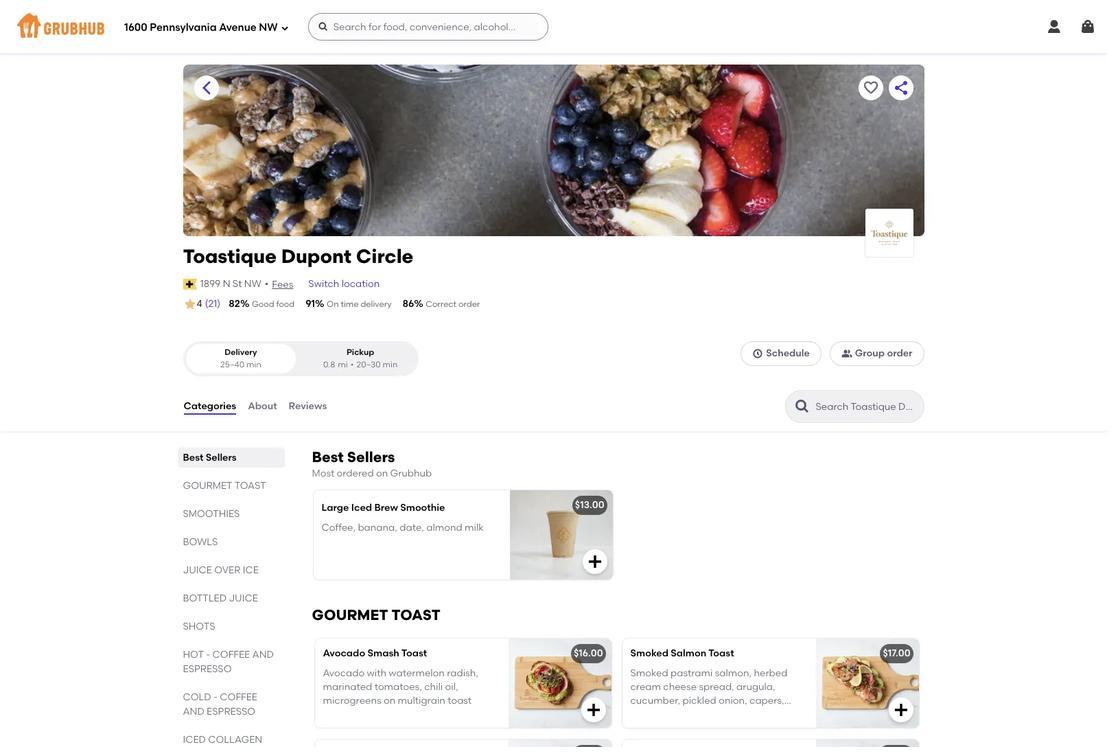 Task type: vqa. For each thing, say whether or not it's contained in the screenshot.
about button
yes



Task type: describe. For each thing, give the bounding box(es) containing it.
capers,
[[750, 695, 785, 707]]

ice
[[243, 564, 259, 576]]

almond
[[427, 522, 463, 533]]

marinated
[[323, 681, 372, 693]]

iced collagen
[[183, 734, 262, 747]]

search icon image
[[794, 398, 811, 415]]

most
[[312, 468, 335, 479]]

people icon image
[[842, 348, 853, 359]]

shots
[[183, 621, 215, 632]]

n
[[223, 278, 230, 290]]

toastique dupont circle logo image
[[866, 214, 914, 251]]

pennsylvania
[[150, 21, 217, 33]]

toastique
[[183, 244, 277, 268]]

on inside avocado with watermelon radish, marinated tomatoes, chili oil, microgreens on multigrain toast
[[384, 695, 396, 707]]

fees
[[272, 279, 293, 290]]

best sellers most ordered on grubhub
[[312, 448, 432, 479]]

salmon,
[[715, 667, 752, 679]]

gourmet toast tab
[[183, 479, 279, 493]]

coffee, banana, date, almond milk
[[322, 522, 484, 533]]

86
[[403, 298, 414, 310]]

switch location button
[[308, 277, 381, 292]]

save this restaurant button
[[859, 76, 883, 100]]

schedule button
[[741, 341, 822, 366]]

coffee for cold
[[220, 692, 257, 703]]

• inside • fees
[[265, 278, 269, 290]]

iced
[[351, 502, 372, 514]]

smoked pastrami salmon, herbed cream cheese spread, arugula, cucumber, pickled onion, capers, toasty seasoning, microgreens, lemon wedge on sourdough toast
[[631, 667, 788, 735]]

1600
[[124, 21, 147, 33]]

date,
[[400, 522, 424, 533]]

1 horizontal spatial gourmet
[[312, 607, 388, 624]]

smoked for smoked salmon toast
[[631, 648, 669, 659]]

• fees
[[265, 278, 293, 290]]

avocado smash toast image
[[508, 639, 611, 728]]

circle
[[356, 244, 414, 268]]

watermelon
[[389, 667, 445, 679]]

smoothie
[[400, 502, 445, 514]]

best sellers
[[183, 452, 237, 464]]

iced
[[183, 734, 206, 746]]

$13.00
[[575, 499, 605, 511]]

shots tab
[[183, 619, 279, 634]]

$16.00
[[574, 648, 603, 659]]

with
[[367, 667, 387, 679]]

pickled
[[683, 695, 717, 707]]

toast inside avocado with watermelon radish, marinated tomatoes, chili oil, microgreens on multigrain toast
[[448, 695, 472, 707]]

time
[[341, 299, 359, 309]]

avocado for avocado with watermelon radish, marinated tomatoes, chili oil, microgreens on multigrain toast
[[323, 667, 365, 679]]

schedule
[[766, 348, 810, 359]]

large iced brew smoothie
[[322, 502, 445, 514]]

location
[[342, 278, 380, 290]]

tomatoes,
[[375, 681, 422, 693]]

categories
[[184, 400, 236, 412]]

25–40
[[220, 360, 244, 369]]

tomato buratta toast image
[[816, 740, 919, 747]]

svg image for large iced brew smoothie
[[587, 554, 603, 570]]

and for cold - coffee and espresso
[[183, 706, 204, 718]]

seasoning,
[[662, 709, 712, 721]]

pickup
[[347, 348, 374, 357]]

lemon
[[631, 723, 660, 735]]

reviews button
[[288, 382, 328, 431]]

bowls
[[183, 536, 218, 548]]

bottled juice tab
[[183, 591, 279, 606]]

juice inside tab
[[183, 564, 212, 576]]

1 vertical spatial gourmet toast
[[312, 607, 441, 624]]

min inside delivery 25–40 min
[[246, 360, 261, 369]]

about
[[248, 400, 277, 412]]

best for best sellers most ordered on grubhub
[[312, 448, 344, 466]]

espresso for hot
[[183, 663, 232, 675]]

coffee for hot
[[213, 649, 250, 661]]

svg image inside main navigation navigation
[[281, 24, 289, 32]]

juice over ice
[[183, 564, 259, 576]]

toast inside gourmet toast tab
[[235, 480, 266, 492]]

Search for food, convenience, alcohol... search field
[[308, 13, 548, 41]]

cold - coffee and espresso
[[183, 692, 257, 718]]

collagen
[[208, 734, 262, 746]]

cold - coffee and espresso tab
[[183, 690, 279, 719]]

spread,
[[699, 681, 735, 693]]

hot - coffee and espresso
[[183, 649, 274, 675]]

nw for 1899 n st nw
[[244, 278, 261, 290]]

bowls tab
[[183, 535, 279, 549]]

toasty
[[631, 709, 660, 721]]

on time delivery
[[327, 299, 392, 309]]

svg image for avocado smash toast
[[585, 702, 602, 718]]

milk
[[465, 522, 484, 533]]

correct order
[[426, 299, 480, 309]]

cheese
[[664, 681, 697, 693]]

1899 n st nw button
[[200, 277, 262, 292]]

sourdough
[[710, 723, 760, 735]]

min inside the pickup 0.8 mi • 20–30 min
[[383, 360, 398, 369]]

hot
[[183, 649, 204, 661]]

pickup 0.8 mi • 20–30 min
[[323, 348, 398, 369]]

reviews
[[289, 400, 327, 412]]

group order
[[855, 348, 913, 359]]

Search Toastique Dupont Circle search field
[[815, 400, 920, 413]]

save this restaurant image
[[863, 80, 879, 96]]

nw for 1600 pennsylvania avenue nw
[[259, 21, 278, 33]]

82
[[229, 298, 240, 310]]

caret left icon image
[[198, 80, 215, 96]]

- for cold
[[214, 692, 218, 703]]

1899 n st nw
[[200, 278, 261, 290]]

avenue
[[219, 21, 257, 33]]



Task type: locate. For each thing, give the bounding box(es) containing it.
0 vertical spatial order
[[459, 299, 480, 309]]

smoothies tab
[[183, 507, 279, 521]]

on down seasoning,
[[696, 723, 708, 735]]

best sellers tab
[[183, 450, 279, 465]]

1 horizontal spatial toast
[[709, 648, 734, 659]]

share icon image
[[893, 80, 909, 96]]

0 vertical spatial juice
[[183, 564, 212, 576]]

nw right st
[[244, 278, 261, 290]]

0 horizontal spatial toast
[[402, 648, 427, 659]]

smoked for smoked pastrami salmon, herbed cream cheese spread, arugula, cucumber, pickled onion, capers, toasty seasoning, microgreens, lemon wedge on sourdough toast
[[631, 667, 669, 679]]

0 horizontal spatial best
[[183, 452, 204, 464]]

min
[[246, 360, 261, 369], [383, 360, 398, 369]]

toast for avocado smash toast
[[402, 648, 427, 659]]

juice down ice
[[229, 593, 258, 604]]

and down shots tab
[[252, 649, 274, 661]]

gourmet toast up avocado smash toast
[[312, 607, 441, 624]]

0 horizontal spatial -
[[206, 649, 210, 661]]

iced collagen tab
[[183, 733, 279, 747]]

1 vertical spatial nw
[[244, 278, 261, 290]]

coffee down shots tab
[[213, 649, 250, 661]]

0 horizontal spatial juice
[[183, 564, 212, 576]]

juice over ice tab
[[183, 563, 279, 578]]

cream
[[631, 681, 661, 693]]

1 horizontal spatial •
[[351, 360, 354, 369]]

large
[[322, 502, 349, 514]]

toastique dupont circle
[[183, 244, 414, 268]]

1 vertical spatial on
[[384, 695, 396, 707]]

$17.00
[[883, 648, 911, 659]]

subscription pass image
[[183, 279, 197, 290]]

avocado with watermelon radish, marinated tomatoes, chili oil, microgreens on multigrain toast
[[323, 667, 479, 707]]

sellers
[[347, 448, 395, 466], [206, 452, 237, 464]]

0 vertical spatial svg image
[[281, 24, 289, 32]]

2 smoked from the top
[[631, 667, 669, 679]]

0 vertical spatial on
[[376, 468, 388, 479]]

delivery
[[361, 299, 392, 309]]

gourmet inside tab
[[183, 480, 232, 492]]

smoked salmon toast
[[631, 648, 734, 659]]

on inside smoked pastrami salmon, herbed cream cheese spread, arugula, cucumber, pickled onion, capers, toasty seasoning, microgreens, lemon wedge on sourdough toast
[[696, 723, 708, 735]]

toast
[[235, 480, 266, 492], [392, 607, 441, 624]]

avocado
[[323, 648, 365, 659], [323, 667, 365, 679]]

grubhub
[[390, 468, 432, 479]]

• right mi
[[351, 360, 354, 369]]

toast down the capers,
[[763, 723, 787, 735]]

sellers up gourmet toast tab
[[206, 452, 237, 464]]

gourmet down best sellers
[[183, 480, 232, 492]]

dupont
[[281, 244, 352, 268]]

1 horizontal spatial sellers
[[347, 448, 395, 466]]

coffee down hot - coffee and espresso 'tab'
[[220, 692, 257, 703]]

best up the most
[[312, 448, 344, 466]]

toast down oil, on the left bottom of the page
[[448, 695, 472, 707]]

1 horizontal spatial best
[[312, 448, 344, 466]]

delivery 25–40 min
[[220, 348, 261, 369]]

min right 20–30
[[383, 360, 398, 369]]

0 vertical spatial toast
[[448, 695, 472, 707]]

91
[[306, 298, 315, 310]]

0 horizontal spatial gourmet
[[183, 480, 232, 492]]

and down the cold
[[183, 706, 204, 718]]

4
[[197, 298, 202, 310]]

mi
[[338, 360, 348, 369]]

0 horizontal spatial •
[[265, 278, 269, 290]]

pastrami
[[671, 667, 713, 679]]

•
[[265, 278, 269, 290], [351, 360, 354, 369]]

1 vertical spatial and
[[183, 706, 204, 718]]

1600 pennsylvania avenue nw
[[124, 21, 278, 33]]

best inside tab
[[183, 452, 204, 464]]

0 horizontal spatial and
[[183, 706, 204, 718]]

best for best sellers
[[183, 452, 204, 464]]

1 toast from the left
[[402, 648, 427, 659]]

1 vertical spatial espresso
[[207, 706, 255, 718]]

coffee
[[213, 649, 250, 661], [220, 692, 257, 703]]

1 horizontal spatial toast
[[392, 607, 441, 624]]

herbed
[[754, 667, 788, 679]]

gourmet toast up smoothies tab
[[183, 480, 266, 492]]

best up gourmet toast tab
[[183, 452, 204, 464]]

coffee inside hot - coffee and espresso
[[213, 649, 250, 661]]

smoked inside smoked pastrami salmon, herbed cream cheese spread, arugula, cucumber, pickled onion, capers, toasty seasoning, microgreens, lemon wedge on sourdough toast
[[631, 667, 669, 679]]

fees button
[[271, 277, 294, 293]]

nw inside button
[[244, 278, 261, 290]]

sellers inside best sellers most ordered on grubhub
[[347, 448, 395, 466]]

salmon
[[671, 648, 707, 659]]

2 avocado from the top
[[323, 667, 365, 679]]

star icon image
[[183, 297, 197, 311]]

1 vertical spatial coffee
[[220, 692, 257, 703]]

3 cheese italian toast image
[[508, 740, 611, 747]]

option group
[[183, 341, 419, 376]]

over
[[214, 564, 241, 576]]

svg image down $13.00
[[587, 554, 603, 570]]

0 horizontal spatial min
[[246, 360, 261, 369]]

0 vertical spatial smoked
[[631, 648, 669, 659]]

toast inside smoked pastrami salmon, herbed cream cheese spread, arugula, cucumber, pickled onion, capers, toasty seasoning, microgreens, lemon wedge on sourdough toast
[[763, 723, 787, 735]]

1 horizontal spatial gourmet toast
[[312, 607, 441, 624]]

0 vertical spatial nw
[[259, 21, 278, 33]]

microgreens,
[[714, 709, 775, 721]]

0 vertical spatial gourmet
[[183, 480, 232, 492]]

0 vertical spatial avocado
[[323, 648, 365, 659]]

sellers for best sellers most ordered on grubhub
[[347, 448, 395, 466]]

gourmet toast inside tab
[[183, 480, 266, 492]]

multigrain
[[398, 695, 446, 707]]

2 vertical spatial svg image
[[585, 702, 602, 718]]

0 vertical spatial toast
[[235, 480, 266, 492]]

good food
[[252, 299, 295, 309]]

toast for smoked salmon toast
[[709, 648, 734, 659]]

juice down bowls
[[183, 564, 212, 576]]

and for hot - coffee and espresso
[[252, 649, 274, 661]]

microgreens
[[323, 695, 382, 707]]

(21)
[[205, 298, 221, 310]]

on
[[376, 468, 388, 479], [384, 695, 396, 707], [696, 723, 708, 735]]

nw inside main navigation navigation
[[259, 21, 278, 33]]

1 avocado from the top
[[323, 648, 365, 659]]

hot - coffee and espresso tab
[[183, 648, 279, 676]]

1 horizontal spatial -
[[214, 692, 218, 703]]

0 horizontal spatial sellers
[[206, 452, 237, 464]]

sellers for best sellers
[[206, 452, 237, 464]]

nw right the avenue
[[259, 21, 278, 33]]

oil,
[[445, 681, 458, 693]]

0 horizontal spatial toast
[[448, 695, 472, 707]]

avocado inside avocado with watermelon radish, marinated tomatoes, chili oil, microgreens on multigrain toast
[[323, 667, 365, 679]]

1 vertical spatial juice
[[229, 593, 258, 604]]

1 smoked from the top
[[631, 648, 669, 659]]

group
[[855, 348, 885, 359]]

juice
[[183, 564, 212, 576], [229, 593, 258, 604]]

0 vertical spatial and
[[252, 649, 274, 661]]

- right hot at the bottom of the page
[[206, 649, 210, 661]]

• left fees at the left top
[[265, 278, 269, 290]]

arugula,
[[737, 681, 776, 693]]

svg image right the avenue
[[281, 24, 289, 32]]

1899
[[200, 278, 221, 290]]

1 horizontal spatial order
[[887, 348, 913, 359]]

on
[[327, 299, 339, 309]]

main navigation navigation
[[0, 0, 1108, 54]]

st
[[233, 278, 242, 290]]

1 vertical spatial toast
[[392, 607, 441, 624]]

sellers up ordered at the bottom of page
[[347, 448, 395, 466]]

0 vertical spatial coffee
[[213, 649, 250, 661]]

smash
[[368, 648, 399, 659]]

espresso inside hot - coffee and espresso
[[183, 663, 232, 675]]

0 horizontal spatial gourmet toast
[[183, 480, 266, 492]]

food
[[276, 299, 295, 309]]

espresso up iced collagen tab
[[207, 706, 255, 718]]

cucumber,
[[631, 695, 681, 707]]

avocado smash toast
[[323, 648, 427, 659]]

correct
[[426, 299, 457, 309]]

good
[[252, 299, 274, 309]]

juice inside tab
[[229, 593, 258, 604]]

bottled juice
[[183, 593, 258, 604]]

0 vertical spatial espresso
[[183, 663, 232, 675]]

min down delivery
[[246, 360, 261, 369]]

1 horizontal spatial min
[[383, 360, 398, 369]]

0 vertical spatial gourmet toast
[[183, 480, 266, 492]]

- right the cold
[[214, 692, 218, 703]]

chili
[[424, 681, 443, 693]]

large iced brew smoothie image
[[510, 491, 613, 580]]

and inside hot - coffee and espresso
[[252, 649, 274, 661]]

espresso inside cold - coffee and espresso
[[207, 706, 255, 718]]

and inside cold - coffee and espresso
[[183, 706, 204, 718]]

sellers inside tab
[[206, 452, 237, 464]]

1 vertical spatial toast
[[763, 723, 787, 735]]

1 horizontal spatial juice
[[229, 593, 258, 604]]

gourmet up avocado smash toast
[[312, 607, 388, 624]]

toast up smash
[[392, 607, 441, 624]]

cold
[[183, 692, 211, 703]]

group order button
[[830, 341, 925, 366]]

1 horizontal spatial toast
[[763, 723, 787, 735]]

1 vertical spatial •
[[351, 360, 354, 369]]

switch location
[[309, 278, 380, 290]]

banana,
[[358, 522, 398, 533]]

on right ordered at the bottom of page
[[376, 468, 388, 479]]

toast up watermelon
[[402, 648, 427, 659]]

order inside group order button
[[887, 348, 913, 359]]

wedge
[[662, 723, 694, 735]]

radish,
[[447, 667, 479, 679]]

1 horizontal spatial and
[[252, 649, 274, 661]]

smoked
[[631, 648, 669, 659], [631, 667, 669, 679]]

order right correct
[[459, 299, 480, 309]]

- inside hot - coffee and espresso
[[206, 649, 210, 661]]

• inside the pickup 0.8 mi • 20–30 min
[[351, 360, 354, 369]]

toast up smoothies tab
[[235, 480, 266, 492]]

20–30
[[357, 360, 381, 369]]

- inside cold - coffee and espresso
[[214, 692, 218, 703]]

1 min from the left
[[246, 360, 261, 369]]

brew
[[375, 502, 398, 514]]

0 vertical spatial •
[[265, 278, 269, 290]]

order for group order
[[887, 348, 913, 359]]

svg image
[[281, 24, 289, 32], [587, 554, 603, 570], [585, 702, 602, 718]]

about button
[[247, 382, 278, 431]]

switch
[[309, 278, 339, 290]]

espresso for cold
[[207, 706, 255, 718]]

0 vertical spatial -
[[206, 649, 210, 661]]

option group containing delivery 25–40 min
[[183, 341, 419, 376]]

svg image up 3 cheese italian toast image
[[585, 702, 602, 718]]

order right group
[[887, 348, 913, 359]]

0 horizontal spatial order
[[459, 299, 480, 309]]

2 toast from the left
[[709, 648, 734, 659]]

order for correct order
[[459, 299, 480, 309]]

best inside best sellers most ordered on grubhub
[[312, 448, 344, 466]]

toast up the salmon,
[[709, 648, 734, 659]]

on inside best sellers most ordered on grubhub
[[376, 468, 388, 479]]

smoked salmon toast image
[[816, 639, 919, 728]]

0 horizontal spatial toast
[[235, 480, 266, 492]]

delivery
[[225, 348, 257, 357]]

and
[[252, 649, 274, 661], [183, 706, 204, 718]]

1 vertical spatial order
[[887, 348, 913, 359]]

1 vertical spatial gourmet
[[312, 607, 388, 624]]

svg image inside schedule 'button'
[[753, 348, 764, 359]]

avocado for avocado smash toast
[[323, 648, 365, 659]]

- for hot
[[206, 649, 210, 661]]

1 vertical spatial -
[[214, 692, 218, 703]]

coffee inside cold - coffee and espresso
[[220, 692, 257, 703]]

onion,
[[719, 695, 748, 707]]

1 vertical spatial smoked
[[631, 667, 669, 679]]

espresso down hot at the bottom of the page
[[183, 663, 232, 675]]

svg image
[[1046, 19, 1063, 35], [1080, 19, 1097, 35], [318, 21, 329, 32], [753, 348, 764, 359], [893, 702, 909, 718]]

on down tomatoes,
[[384, 695, 396, 707]]

0.8
[[323, 360, 335, 369]]

1 vertical spatial svg image
[[587, 554, 603, 570]]

2 vertical spatial on
[[696, 723, 708, 735]]

1 vertical spatial avocado
[[323, 667, 365, 679]]

2 min from the left
[[383, 360, 398, 369]]



